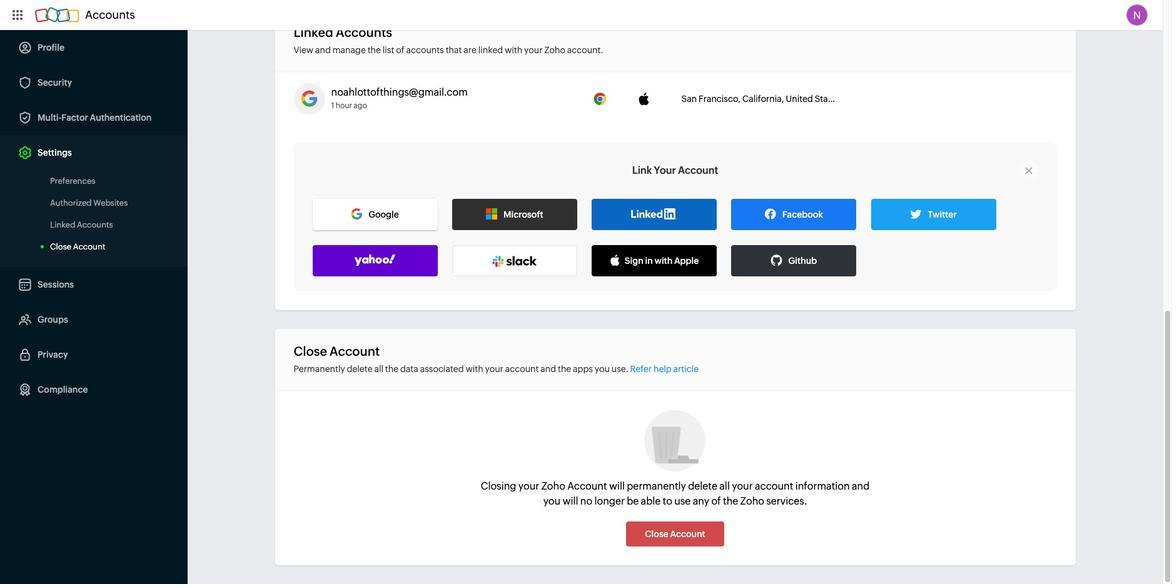 Task type: describe. For each thing, give the bounding box(es) containing it.
and for account
[[541, 364, 556, 374]]

2 horizontal spatial with
[[655, 256, 673, 266]]

account inside closing your zoho account will permanently delete all your account information and you will no longer be able to use any of the zoho services.
[[755, 481, 794, 493]]

authentication
[[90, 113, 152, 123]]

all inside close account permanently delete all the data associated with your account and the apps you use. refer help article
[[375, 364, 384, 374]]

california,
[[743, 94, 785, 104]]

article
[[674, 364, 699, 374]]

google
[[369, 210, 399, 220]]

1
[[331, 101, 334, 110]]

francisco,
[[699, 94, 741, 104]]

microsoft
[[504, 210, 544, 220]]

permanently
[[294, 364, 345, 374]]

github
[[789, 256, 817, 266]]

linked for linked accounts view and manage the list of accounts that are linked with your zoho account.
[[294, 25, 334, 39]]

close inside close account permanently delete all the data associated with your account and the apps you use. refer help article
[[294, 344, 327, 359]]

linked
[[479, 45, 503, 55]]

multi-
[[38, 113, 62, 123]]

of inside closing your zoho account will permanently delete all your account information and you will no longer be able to use any of the zoho services.
[[712, 496, 721, 508]]

accounts for linked accounts
[[77, 220, 113, 230]]

apple_small image
[[610, 255, 621, 266]]

github_small image
[[771, 255, 783, 266]]

manage
[[333, 45, 366, 55]]

to
[[663, 496, 673, 508]]

services.
[[767, 496, 808, 508]]

account inside close account permanently delete all the data associated with your account and the apps you use. refer help article
[[506, 364, 539, 374]]

with inside 'linked accounts view and manage the list of accounts that are linked with your zoho account.'
[[505, 45, 523, 55]]

that
[[446, 45, 462, 55]]

accounts for linked accounts view and manage the list of accounts that are linked with your zoho account.
[[336, 25, 392, 39]]

security
[[38, 78, 72, 88]]

sessions
[[38, 280, 74, 290]]

account right your
[[678, 165, 719, 176]]

authorized
[[50, 198, 92, 208]]

and for your
[[852, 481, 870, 493]]

profile
[[38, 43, 64, 53]]

twitter
[[928, 210, 957, 220]]

refer help article link
[[631, 364, 699, 374]]

os_osx image
[[638, 93, 651, 105]]

preferences
[[50, 176, 95, 186]]

ago
[[354, 101, 367, 110]]

san
[[682, 94, 697, 104]]

closing
[[481, 481, 517, 493]]

the left data
[[385, 364, 399, 374]]

your
[[654, 165, 676, 176]]

apps
[[573, 364, 593, 374]]

close account button
[[627, 522, 725, 547]]

0 horizontal spatial will
[[563, 496, 579, 508]]

websites
[[93, 198, 128, 208]]

account inside close account permanently delete all the data associated with your account and the apps you use. refer help article
[[330, 344, 380, 359]]

0 vertical spatial close
[[50, 242, 71, 252]]

the inside 'linked accounts view and manage the list of accounts that are linked with your zoho account.'
[[368, 45, 381, 55]]

compliance
[[38, 385, 88, 395]]

linked accounts view and manage the list of accounts that are linked with your zoho account.
[[294, 25, 604, 55]]

all inside closing your zoho account will permanently delete all your account information and you will no longer be able to use any of the zoho services.
[[720, 481, 730, 493]]

delete inside closing your zoho account will permanently delete all your account information and you will no longer be able to use any of the zoho services.
[[689, 481, 718, 493]]

view
[[294, 45, 314, 55]]

states
[[815, 94, 841, 104]]

0 vertical spatial will
[[610, 481, 625, 493]]

twitter_small image
[[911, 208, 922, 220]]

noahlottofthings@gmail.com
[[331, 86, 468, 98]]

2 vertical spatial zoho
[[741, 496, 765, 508]]

hour
[[336, 101, 352, 110]]

permanently
[[627, 481, 687, 493]]

link your account
[[633, 165, 719, 176]]

be
[[627, 496, 639, 508]]



Task type: locate. For each thing, give the bounding box(es) containing it.
of right any
[[712, 496, 721, 508]]

1 horizontal spatial close account
[[645, 529, 706, 539]]

0 vertical spatial accounts
[[85, 8, 135, 21]]

will left no
[[563, 496, 579, 508]]

2 horizontal spatial close
[[645, 529, 669, 539]]

accounts
[[406, 45, 444, 55]]

no
[[581, 496, 593, 508]]

0 horizontal spatial you
[[544, 496, 561, 508]]

link
[[633, 165, 652, 176]]

1 vertical spatial linked
[[50, 220, 75, 230]]

close account
[[50, 242, 105, 252], [645, 529, 706, 539]]

linked down authorized
[[50, 220, 75, 230]]

close down linked accounts
[[50, 242, 71, 252]]

0 horizontal spatial close
[[50, 242, 71, 252]]

account inside closing your zoho account will permanently delete all your account information and you will no longer be able to use any of the zoho services.
[[568, 481, 607, 493]]

refer
[[631, 364, 652, 374]]

account up no
[[568, 481, 607, 493]]

1 horizontal spatial all
[[720, 481, 730, 493]]

and inside close account permanently delete all the data associated with your account and the apps you use. refer help article
[[541, 364, 556, 374]]

use.
[[612, 364, 629, 374]]

2 vertical spatial accounts
[[77, 220, 113, 230]]

associated
[[420, 364, 464, 374]]

1 vertical spatial close account
[[645, 529, 706, 539]]

zoho left 'services.'
[[741, 496, 765, 508]]

authorized websites
[[50, 198, 128, 208]]

0 vertical spatial of
[[396, 45, 405, 55]]

with right in
[[655, 256, 673, 266]]

2 vertical spatial close
[[645, 529, 669, 539]]

linked accounts
[[50, 220, 113, 230]]

any
[[693, 496, 710, 508]]

1 vertical spatial and
[[541, 364, 556, 374]]

1 vertical spatial accounts
[[336, 25, 392, 39]]

account up 'services.'
[[755, 481, 794, 493]]

will
[[610, 481, 625, 493], [563, 496, 579, 508]]

1 horizontal spatial will
[[610, 481, 625, 493]]

0 vertical spatial linked
[[294, 25, 334, 39]]

delete right permanently
[[347, 364, 373, 374]]

1 horizontal spatial linked
[[294, 25, 334, 39]]

account down linked accounts
[[73, 242, 105, 252]]

zoho left account.
[[545, 45, 566, 55]]

you inside close account permanently delete all the data associated with your account and the apps you use. refer help article
[[595, 364, 610, 374]]

help
[[654, 364, 672, 374]]

san francisco, california, united states
[[682, 94, 841, 104]]

0 horizontal spatial account
[[506, 364, 539, 374]]

the inside closing your zoho account will permanently delete all your account information and you will no longer be able to use any of the zoho services.
[[724, 496, 739, 508]]

with right the linked
[[505, 45, 523, 55]]

0 vertical spatial zoho
[[545, 45, 566, 55]]

and right the information in the right of the page
[[852, 481, 870, 493]]

with right the associated
[[466, 364, 484, 374]]

0 vertical spatial all
[[375, 364, 384, 374]]

closing your zoho account will permanently delete all your account information and you will no longer be able to use any of the zoho services.
[[481, 481, 870, 508]]

the left "apps"
[[558, 364, 572, 374]]

0 vertical spatial delete
[[347, 364, 373, 374]]

1 vertical spatial all
[[720, 481, 730, 493]]

zoho right the closing
[[542, 481, 566, 493]]

and left "apps"
[[541, 364, 556, 374]]

account
[[506, 364, 539, 374], [755, 481, 794, 493]]

account
[[678, 165, 719, 176], [73, 242, 105, 252], [330, 344, 380, 359], [568, 481, 607, 493], [671, 529, 706, 539]]

you
[[595, 364, 610, 374], [544, 496, 561, 508]]

1 vertical spatial will
[[563, 496, 579, 508]]

1 vertical spatial of
[[712, 496, 721, 508]]

0 vertical spatial you
[[595, 364, 610, 374]]

list
[[383, 45, 394, 55]]

2 horizontal spatial and
[[852, 481, 870, 493]]

data
[[401, 364, 419, 374]]

the left list
[[368, 45, 381, 55]]

settings
[[38, 148, 72, 158]]

information
[[796, 481, 850, 493]]

1 horizontal spatial and
[[541, 364, 556, 374]]

0 vertical spatial account
[[506, 364, 539, 374]]

2 vertical spatial and
[[852, 481, 870, 493]]

in
[[646, 256, 653, 266]]

close account down linked accounts
[[50, 242, 105, 252]]

1 vertical spatial with
[[655, 256, 673, 266]]

linked for linked accounts
[[50, 220, 75, 230]]

1 horizontal spatial of
[[712, 496, 721, 508]]

1 vertical spatial close
[[294, 344, 327, 359]]

2 vertical spatial with
[[466, 364, 484, 374]]

longer
[[595, 496, 625, 508]]

delete inside close account permanently delete all the data associated with your account and the apps you use. refer help article
[[347, 364, 373, 374]]

accounts
[[85, 8, 135, 21], [336, 25, 392, 39], [77, 220, 113, 230]]

of inside 'linked accounts view and manage the list of accounts that are linked with your zoho account.'
[[396, 45, 405, 55]]

and right view
[[315, 45, 331, 55]]

account left "apps"
[[506, 364, 539, 374]]

1 vertical spatial account
[[755, 481, 794, 493]]

with inside close account permanently delete all the data associated with your account and the apps you use. refer help article
[[466, 364, 484, 374]]

zoho inside 'linked accounts view and manage the list of accounts that are linked with your zoho account.'
[[545, 45, 566, 55]]

zoho
[[545, 45, 566, 55], [542, 481, 566, 493], [741, 496, 765, 508]]

1 horizontal spatial you
[[595, 364, 610, 374]]

you inside closing your zoho account will permanently delete all your account information and you will no longer be able to use any of the zoho services.
[[544, 496, 561, 508]]

your
[[525, 45, 543, 55], [485, 364, 504, 374], [519, 481, 540, 493], [732, 481, 753, 493]]

linked inside 'linked accounts view and manage the list of accounts that are linked with your zoho account.'
[[294, 25, 334, 39]]

will up 'longer'
[[610, 481, 625, 493]]

0 vertical spatial and
[[315, 45, 331, 55]]

1 vertical spatial delete
[[689, 481, 718, 493]]

account up permanently
[[330, 344, 380, 359]]

0 vertical spatial close account
[[50, 242, 105, 252]]

delete
[[347, 364, 373, 374], [689, 481, 718, 493]]

your inside 'linked accounts view and manage the list of accounts that are linked with your zoho account.'
[[525, 45, 543, 55]]

1 horizontal spatial with
[[505, 45, 523, 55]]

close account permanently delete all the data associated with your account and the apps you use. refer help article
[[294, 344, 699, 374]]

0 horizontal spatial and
[[315, 45, 331, 55]]

0 horizontal spatial delete
[[347, 364, 373, 374]]

1 horizontal spatial delete
[[689, 481, 718, 493]]

0 horizontal spatial close account
[[50, 242, 105, 252]]

account down use
[[671, 529, 706, 539]]

close up permanently
[[294, 344, 327, 359]]

of
[[396, 45, 405, 55], [712, 496, 721, 508]]

able
[[641, 496, 661, 508]]

close inside button
[[645, 529, 669, 539]]

linked up view
[[294, 25, 334, 39]]

sign in with apple
[[625, 256, 699, 266]]

the
[[368, 45, 381, 55], [385, 364, 399, 374], [558, 364, 572, 374], [724, 496, 739, 508]]

1 vertical spatial you
[[544, 496, 561, 508]]

your inside close account permanently delete all the data associated with your account and the apps you use. refer help article
[[485, 364, 504, 374]]

accounts inside 'linked accounts view and manage the list of accounts that are linked with your zoho account.'
[[336, 25, 392, 39]]

account.
[[567, 45, 604, 55]]

0 horizontal spatial linked
[[50, 220, 75, 230]]

close down able
[[645, 529, 669, 539]]

and inside closing your zoho account will permanently delete all your account information and you will no longer be able to use any of the zoho services.
[[852, 481, 870, 493]]

delete up any
[[689, 481, 718, 493]]

close account inside button
[[645, 529, 706, 539]]

factor
[[62, 113, 88, 123]]

linked
[[294, 25, 334, 39], [50, 220, 75, 230]]

united
[[786, 94, 814, 104]]

0 vertical spatial with
[[505, 45, 523, 55]]

0 horizontal spatial all
[[375, 364, 384, 374]]

facebook_small image
[[765, 208, 777, 220]]

multi-factor authentication
[[38, 113, 152, 123]]

and inside 'linked accounts view and manage the list of accounts that are linked with your zoho account.'
[[315, 45, 331, 55]]

use
[[675, 496, 691, 508]]

1 horizontal spatial account
[[755, 481, 794, 493]]

of right list
[[396, 45, 405, 55]]

0 horizontal spatial with
[[466, 364, 484, 374]]

sign
[[625, 256, 644, 266]]

and
[[315, 45, 331, 55], [541, 364, 556, 374], [852, 481, 870, 493]]

are
[[464, 45, 477, 55]]

you left no
[[544, 496, 561, 508]]

you left use.
[[595, 364, 610, 374]]

account inside button
[[671, 529, 706, 539]]

close
[[50, 242, 71, 252], [294, 344, 327, 359], [645, 529, 669, 539]]

the right any
[[724, 496, 739, 508]]

all
[[375, 364, 384, 374], [720, 481, 730, 493]]

1 vertical spatial zoho
[[542, 481, 566, 493]]

noahlottofthings@gmail.com 1 hour ago
[[331, 86, 468, 110]]

apple
[[675, 256, 699, 266]]

facebook
[[783, 210, 824, 220]]

1 horizontal spatial close
[[294, 344, 327, 359]]

with
[[505, 45, 523, 55], [655, 256, 673, 266], [466, 364, 484, 374]]

close account down use
[[645, 529, 706, 539]]

0 horizontal spatial of
[[396, 45, 405, 55]]

groups
[[38, 315, 68, 325]]

privacy
[[38, 350, 68, 360]]



Task type: vqa. For each thing, say whether or not it's contained in the screenshot.
and for Account
yes



